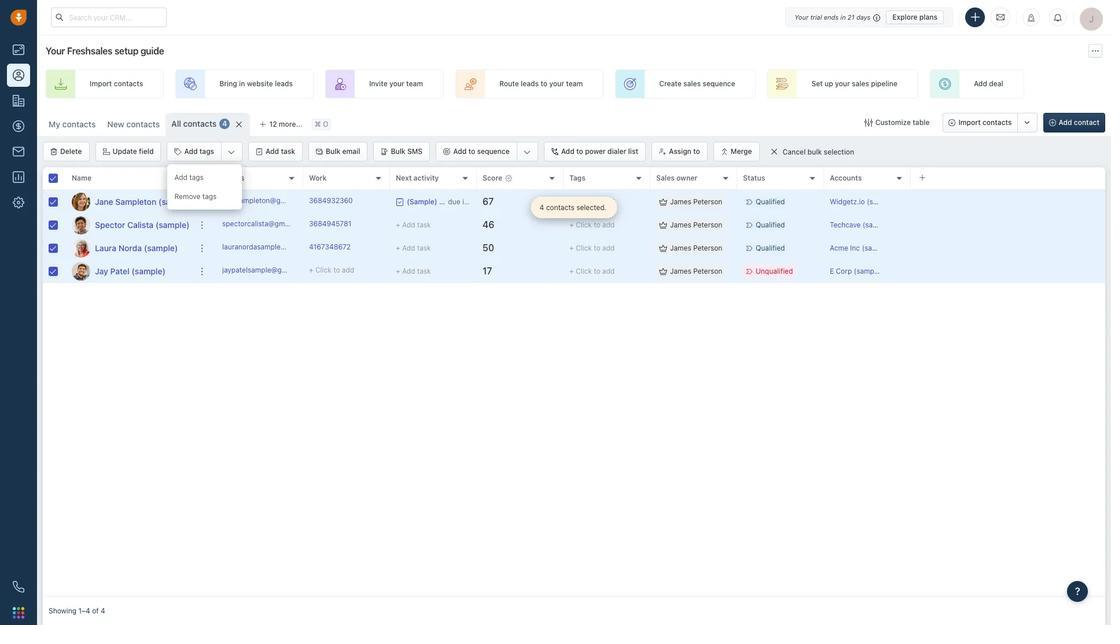 Task type: vqa. For each thing, say whether or not it's contained in the screenshot.
not
no



Task type: locate. For each thing, give the bounding box(es) containing it.
qualified for 46
[[756, 221, 786, 229]]

dialer
[[608, 147, 627, 156]]

1 horizontal spatial import contacts
[[959, 118, 1013, 127]]

jaypatelsample@gmail.com
[[222, 266, 311, 274]]

contacts
[[114, 80, 143, 88], [983, 118, 1013, 127], [183, 119, 217, 129], [62, 119, 96, 129], [126, 119, 160, 129], [547, 203, 575, 212]]

your right "route"
[[550, 80, 565, 88]]

sales
[[684, 80, 701, 88], [853, 80, 870, 88]]

1 team from the left
[[407, 80, 423, 88]]

0 horizontal spatial 4
[[101, 607, 105, 616]]

1 leads from the left
[[275, 80, 293, 88]]

1 peterson from the top
[[694, 197, 723, 206]]

j image left jay
[[72, 262, 90, 281]]

1 horizontal spatial team
[[567, 80, 583, 88]]

3 peterson from the top
[[694, 244, 723, 252]]

press space to deselect this row. row containing jane sampleton (sample)
[[43, 191, 217, 214]]

james
[[671, 197, 692, 206], [671, 221, 692, 229], [671, 244, 692, 252], [671, 267, 692, 276]]

1 horizontal spatial in
[[841, 13, 847, 21]]

(sample)
[[159, 197, 193, 206], [868, 197, 896, 206], [156, 220, 190, 230], [863, 221, 892, 229], [144, 243, 178, 253], [863, 244, 891, 252], [132, 266, 166, 276], [855, 267, 883, 276]]

2 horizontal spatial your
[[836, 80, 851, 88]]

add tags down "all contacts 4"
[[184, 147, 214, 156]]

add contact
[[1060, 118, 1100, 127]]

(sample) down the spector calista (sample) link
[[144, 243, 178, 253]]

1 vertical spatial your
[[46, 46, 65, 56]]

group
[[167, 142, 243, 210]]

2 vertical spatial 4
[[101, 607, 105, 616]]

add tags up remove
[[175, 173, 204, 182]]

0 vertical spatial 4
[[223, 120, 227, 128]]

bulk left email
[[326, 147, 341, 156]]

import inside button
[[959, 118, 982, 127]]

your left trial
[[795, 13, 809, 21]]

1 container_wx8msf4aqz5i3rn1 image from the top
[[660, 198, 668, 206]]

spectorcalista@gmail.com 3684945781
[[222, 219, 352, 228]]

list
[[629, 147, 639, 156]]

to inside group
[[469, 147, 476, 156]]

container_wx8msf4aqz5i3rn1 image
[[865, 119, 873, 127], [771, 148, 779, 156], [396, 198, 404, 206], [660, 267, 668, 275]]

import contacts down setup
[[90, 80, 143, 88]]

website
[[247, 80, 273, 88]]

1 horizontal spatial angle down image
[[524, 147, 531, 158]]

task for 46
[[417, 220, 431, 229]]

⌘
[[315, 120, 321, 129]]

0 vertical spatial import contacts
[[90, 80, 143, 88]]

sequence for add to sequence
[[478, 147, 510, 156]]

e
[[831, 267, 835, 276]]

(sample) for jay patel (sample)
[[132, 266, 166, 276]]

+ click to add for 50
[[570, 244, 615, 252]]

4 right of
[[101, 607, 105, 616]]

of
[[92, 607, 99, 616]]

row group containing jane sampleton (sample)
[[43, 191, 217, 283]]

l image
[[72, 239, 90, 257]]

your left freshsales
[[46, 46, 65, 56]]

customize table
[[876, 118, 930, 127]]

sales right create
[[684, 80, 701, 88]]

add task button
[[249, 142, 303, 162]]

0 horizontal spatial team
[[407, 80, 423, 88]]

3 james from the top
[[671, 244, 692, 252]]

work
[[309, 174, 327, 183]]

s image
[[72, 216, 90, 234]]

0 vertical spatial container_wx8msf4aqz5i3rn1 image
[[660, 198, 668, 206]]

2 + click to add from the top
[[570, 221, 615, 229]]

1 james from the top
[[671, 197, 692, 206]]

4
[[223, 120, 227, 128], [540, 203, 545, 212], [101, 607, 105, 616]]

your for your freshsales setup guide
[[46, 46, 65, 56]]

1 vertical spatial sequence
[[478, 147, 510, 156]]

0 horizontal spatial import contacts
[[90, 80, 143, 88]]

j image
[[72, 193, 90, 211], [72, 262, 90, 281]]

3684932360 link
[[309, 196, 353, 208]]

1–4
[[78, 607, 90, 616]]

4 james from the top
[[671, 267, 692, 276]]

1 horizontal spatial sales
[[853, 80, 870, 88]]

sales left pipeline
[[853, 80, 870, 88]]

0 horizontal spatial bulk
[[326, 147, 341, 156]]

sequence up score
[[478, 147, 510, 156]]

jane sampleton (sample)
[[95, 197, 193, 206]]

1 your from the left
[[390, 80, 405, 88]]

phone image
[[13, 581, 24, 593]]

assign to
[[669, 147, 701, 156]]

angle down image
[[228, 147, 235, 158], [524, 147, 531, 158]]

remove
[[175, 192, 201, 201]]

j image for jane sampleton (sample)
[[72, 193, 90, 211]]

contacts right the new
[[126, 119, 160, 129]]

contacts left selected.
[[547, 203, 575, 212]]

2 bulk from the left
[[391, 147, 406, 156]]

(sample) right "corp"
[[855, 267, 883, 276]]

bring in website leads
[[220, 80, 293, 88]]

4 james peterson from the top
[[671, 267, 723, 276]]

1 vertical spatial qualified
[[756, 221, 786, 229]]

up
[[825, 80, 834, 88]]

1 horizontal spatial sequence
[[703, 80, 736, 88]]

(sample) down widgetz.io (sample)
[[863, 221, 892, 229]]

row group
[[43, 191, 217, 283], [217, 191, 1106, 283]]

+ add task for 46
[[396, 220, 431, 229]]

12
[[270, 120, 277, 129]]

4 cell from the top
[[912, 260, 1106, 283]]

1 qualified from the top
[[756, 197, 786, 206]]

e corp (sample)
[[831, 267, 883, 276]]

bulk for bulk email
[[326, 147, 341, 156]]

click for 46
[[576, 221, 592, 229]]

import contacts for import contacts button
[[959, 118, 1013, 127]]

tags
[[200, 147, 214, 156], [190, 173, 204, 182], [203, 192, 217, 201]]

1 cell from the top
[[912, 191, 1106, 213]]

jaypatelsample@gmail.com + click to add
[[222, 266, 355, 274]]

cell for 17
[[912, 260, 1106, 283]]

1 vertical spatial tags
[[190, 173, 204, 182]]

add inside add deal link
[[975, 80, 988, 88]]

add to sequence button
[[437, 142, 517, 161]]

angle down image up emails
[[228, 147, 235, 158]]

1 vertical spatial + add task
[[396, 244, 431, 252]]

freshworks switcher image
[[13, 607, 24, 619]]

task inside button
[[281, 147, 295, 156]]

contacts right the 'my'
[[62, 119, 96, 129]]

1 bulk from the left
[[326, 147, 341, 156]]

21
[[848, 13, 855, 21]]

add to power dialer list
[[562, 147, 639, 156]]

0 vertical spatial your
[[795, 13, 809, 21]]

laura
[[95, 243, 116, 253]]

ends
[[825, 13, 839, 21]]

bulk inside bulk sms button
[[391, 147, 406, 156]]

2 cell from the top
[[912, 214, 1106, 236]]

0 vertical spatial in
[[841, 13, 847, 21]]

jane sampleton (sample) link
[[95, 196, 193, 208]]

0 vertical spatial qualified
[[756, 197, 786, 206]]

qualified for 67
[[756, 197, 786, 206]]

spector calista (sample) link
[[95, 219, 190, 231]]

1 horizontal spatial your
[[550, 80, 565, 88]]

0 horizontal spatial your
[[46, 46, 65, 56]]

leads
[[275, 80, 293, 88], [521, 80, 539, 88]]

1 vertical spatial in
[[239, 80, 245, 88]]

2 + add task from the top
[[396, 244, 431, 252]]

+ add task
[[396, 220, 431, 229], [396, 244, 431, 252], [396, 267, 431, 275]]

selection
[[824, 148, 855, 156]]

lauranordasample@gmail.com link
[[222, 242, 321, 254]]

+ click to add for 67
[[570, 197, 615, 206]]

contact
[[1075, 118, 1100, 127]]

2 vertical spatial container_wx8msf4aqz5i3rn1 image
[[660, 244, 668, 252]]

j image left jane
[[72, 193, 90, 211]]

add to sequence group
[[436, 142, 538, 162]]

0 horizontal spatial sequence
[[478, 147, 510, 156]]

contacts right the all
[[183, 119, 217, 129]]

(sample) right inc
[[863, 244, 891, 252]]

acme
[[831, 244, 849, 252]]

add inside add to power dialer list button
[[562, 147, 575, 156]]

4 left selected.
[[540, 203, 545, 212]]

1 horizontal spatial 4
[[223, 120, 227, 128]]

james peterson for 50
[[671, 244, 723, 252]]

add deal link
[[931, 69, 1025, 98]]

0 horizontal spatial sales
[[684, 80, 701, 88]]

1 vertical spatial import contacts
[[959, 118, 1013, 127]]

3 your from the left
[[836, 80, 851, 88]]

0 vertical spatial sequence
[[703, 80, 736, 88]]

container_wx8msf4aqz5i3rn1 image for 67
[[660, 198, 668, 206]]

widgetz.io (sample) link
[[831, 197, 896, 206]]

team inside "route leads to your team" 'link'
[[567, 80, 583, 88]]

sequence
[[703, 80, 736, 88], [478, 147, 510, 156]]

create
[[660, 80, 682, 88]]

0 horizontal spatial your
[[390, 80, 405, 88]]

2 vertical spatial + add task
[[396, 267, 431, 275]]

2 qualified from the top
[[756, 221, 786, 229]]

new contacts
[[107, 119, 160, 129]]

bulk sms
[[391, 147, 423, 156]]

cancel bulk selection
[[783, 148, 855, 156]]

accounts
[[831, 174, 863, 183]]

1 j image from the top
[[72, 193, 90, 211]]

1 vertical spatial j image
[[72, 262, 90, 281]]

0 horizontal spatial leads
[[275, 80, 293, 88]]

acme inc (sample)
[[831, 244, 891, 252]]

3 james peterson from the top
[[671, 244, 723, 252]]

import contacts down add deal
[[959, 118, 1013, 127]]

2 container_wx8msf4aqz5i3rn1 image from the top
[[660, 221, 668, 229]]

1 vertical spatial container_wx8msf4aqz5i3rn1 image
[[660, 221, 668, 229]]

contacts down deal
[[983, 118, 1013, 127]]

invite your team link
[[325, 69, 444, 98]]

peterson
[[694, 197, 723, 206], [694, 221, 723, 229], [694, 244, 723, 252], [694, 267, 723, 276]]

add for 50
[[603, 244, 615, 252]]

james peterson
[[671, 197, 723, 206], [671, 221, 723, 229], [671, 244, 723, 252], [671, 267, 723, 276]]

bulk sms button
[[374, 142, 430, 162]]

0 horizontal spatial import
[[90, 80, 112, 88]]

menu
[[168, 164, 242, 210]]

(sample) down remove
[[156, 220, 190, 230]]

leads right website
[[275, 80, 293, 88]]

showing 1–4 of 4
[[49, 607, 105, 616]]

1 horizontal spatial bulk
[[391, 147, 406, 156]]

next
[[396, 174, 412, 183]]

1 horizontal spatial import
[[959, 118, 982, 127]]

2 vertical spatial qualified
[[756, 244, 786, 252]]

4 + click to add from the top
[[570, 267, 615, 276]]

team inside invite your team link
[[407, 80, 423, 88]]

james for 17
[[671, 267, 692, 276]]

2 your from the left
[[550, 80, 565, 88]]

sequence inside button
[[478, 147, 510, 156]]

(sample) down laura norda (sample) link
[[132, 266, 166, 276]]

import for import contacts button
[[959, 118, 982, 127]]

grid containing 67
[[43, 166, 1106, 598]]

tags right remove
[[203, 192, 217, 201]]

in left "21"
[[841, 13, 847, 21]]

cell for 50
[[912, 237, 1106, 259]]

all contacts link
[[172, 118, 217, 130]]

menu containing add tags
[[168, 164, 242, 210]]

task
[[281, 147, 295, 156], [417, 220, 431, 229], [417, 244, 431, 252], [417, 267, 431, 275]]

0 horizontal spatial angle down image
[[228, 147, 235, 158]]

bulk left sms on the left of page
[[391, 147, 406, 156]]

⌘ o
[[315, 120, 329, 129]]

your right up
[[836, 80, 851, 88]]

1 + add task from the top
[[396, 220, 431, 229]]

+ click to add for 17
[[570, 267, 615, 276]]

2 row group from the left
[[217, 191, 1106, 283]]

1 row group from the left
[[43, 191, 217, 283]]

(sample) right sampleton
[[159, 197, 193, 206]]

1 james peterson from the top
[[671, 197, 723, 206]]

click for 67
[[576, 197, 592, 206]]

0 vertical spatial j image
[[72, 193, 90, 211]]

2 j image from the top
[[72, 262, 90, 281]]

0 vertical spatial add tags
[[184, 147, 214, 156]]

2 team from the left
[[567, 80, 583, 88]]

2 james from the top
[[671, 221, 692, 229]]

your trial ends in 21 days
[[795, 13, 871, 21]]

0 vertical spatial tags
[[200, 147, 214, 156]]

sequence right create
[[703, 80, 736, 88]]

3 + click to add from the top
[[570, 244, 615, 252]]

grid
[[43, 166, 1106, 598]]

3 + add task from the top
[[396, 267, 431, 275]]

1 vertical spatial import
[[959, 118, 982, 127]]

name row
[[43, 167, 217, 191]]

plans
[[920, 12, 938, 21]]

days
[[857, 13, 871, 21]]

leads right "route"
[[521, 80, 539, 88]]

press space to deselect this row. row containing 17
[[217, 260, 1106, 283]]

angle down image right add to sequence
[[524, 147, 531, 158]]

0 horizontal spatial in
[[239, 80, 245, 88]]

1 horizontal spatial your
[[795, 13, 809, 21]]

2 angle down image from the left
[[524, 147, 531, 158]]

tags up remove tags
[[190, 173, 204, 182]]

your right invite
[[390, 80, 405, 88]]

cell
[[912, 191, 1106, 213], [912, 214, 1106, 236], [912, 237, 1106, 259], [912, 260, 1106, 283]]

2 peterson from the top
[[694, 221, 723, 229]]

2 horizontal spatial 4
[[540, 203, 545, 212]]

press space to deselect this row. row
[[43, 191, 217, 214], [217, 191, 1106, 214], [43, 214, 217, 237], [217, 214, 1106, 237], [43, 237, 217, 260], [217, 237, 1106, 260], [43, 260, 217, 283], [217, 260, 1106, 283]]

(sample) for spector calista (sample)
[[156, 220, 190, 230]]

0 vertical spatial + add task
[[396, 220, 431, 229]]

qualified for 50
[[756, 244, 786, 252]]

4 right all contacts link
[[223, 120, 227, 128]]

1 + click to add from the top
[[570, 197, 615, 206]]

67
[[483, 196, 494, 207]]

norda
[[119, 243, 142, 253]]

qualified
[[756, 197, 786, 206], [756, 221, 786, 229], [756, 244, 786, 252]]

next activity
[[396, 174, 439, 183]]

import contacts group
[[944, 113, 1038, 133]]

1 horizontal spatial leads
[[521, 80, 539, 88]]

0 vertical spatial import
[[90, 80, 112, 88]]

tags down "all contacts 4"
[[200, 147, 214, 156]]

3 cell from the top
[[912, 237, 1106, 259]]

12 more...
[[270, 120, 303, 129]]

container_wx8msf4aqz5i3rn1 image
[[660, 198, 668, 206], [660, 221, 668, 229], [660, 244, 668, 252]]

add tags inside "add tags" button
[[184, 147, 214, 156]]

4 peterson from the top
[[694, 267, 723, 276]]

import contacts inside button
[[959, 118, 1013, 127]]

3 qualified from the top
[[756, 244, 786, 252]]

field
[[139, 147, 154, 156]]

in right bring
[[239, 80, 245, 88]]

2 james peterson from the top
[[671, 221, 723, 229]]

james for 46
[[671, 221, 692, 229]]

peterson for 67
[[694, 197, 723, 206]]

50
[[483, 243, 495, 253]]

bulk inside bulk email button
[[326, 147, 341, 156]]

jaypatelsample@gmail.com link
[[222, 265, 311, 278]]

import down your freshsales setup guide
[[90, 80, 112, 88]]

Search your CRM... text field
[[51, 8, 167, 27]]

trial
[[811, 13, 823, 21]]

j image for jay patel (sample)
[[72, 262, 90, 281]]

(sample) up the "techcave (sample)" link in the right top of the page
[[868, 197, 896, 206]]

score
[[483, 174, 503, 183]]

+ add task for 17
[[396, 267, 431, 275]]

import
[[90, 80, 112, 88], [959, 118, 982, 127]]

import down add deal link
[[959, 118, 982, 127]]

status
[[744, 174, 766, 183]]

table
[[914, 118, 930, 127]]

3 container_wx8msf4aqz5i3rn1 image from the top
[[660, 244, 668, 252]]



Task type: describe. For each thing, give the bounding box(es) containing it.
import contacts link
[[46, 69, 164, 98]]

+ add task for 50
[[396, 244, 431, 252]]

laura norda (sample) link
[[95, 242, 178, 254]]

peterson for 46
[[694, 221, 723, 229]]

add inside add contact "button"
[[1060, 118, 1073, 127]]

contacts inside button
[[983, 118, 1013, 127]]

merge button
[[714, 142, 760, 162]]

janesampleton@gmail.com 3684932360
[[222, 196, 353, 205]]

cell for 46
[[912, 214, 1106, 236]]

menu inside group
[[168, 164, 242, 210]]

(sample) for jane sampleton (sample)
[[159, 197, 193, 206]]

widgetz.io
[[831, 197, 866, 206]]

press space to deselect this row. row containing spector calista (sample)
[[43, 214, 217, 237]]

press space to deselect this row. row containing jay patel (sample)
[[43, 260, 217, 283]]

bring in website leads link
[[176, 69, 314, 98]]

spector calista (sample)
[[95, 220, 190, 230]]

invite
[[369, 80, 388, 88]]

merge
[[731, 147, 753, 156]]

peterson for 50
[[694, 244, 723, 252]]

sms
[[408, 147, 423, 156]]

sequence for create sales sequence
[[703, 80, 736, 88]]

2 vertical spatial tags
[[203, 192, 217, 201]]

lauranordasample@gmail.com
[[222, 243, 321, 251]]

(sample) for e corp (sample)
[[855, 267, 883, 276]]

tags inside "add tags" button
[[200, 147, 214, 156]]

angle down image inside add to sequence group
[[524, 147, 531, 158]]

delete
[[60, 147, 82, 156]]

route leads to your team
[[500, 80, 583, 88]]

jay patel (sample) link
[[95, 266, 166, 277]]

selected.
[[577, 203, 607, 212]]

customize table button
[[858, 113, 938, 133]]

james peterson for 17
[[671, 267, 723, 276]]

bulk for bulk sms
[[391, 147, 406, 156]]

add inside add to sequence button
[[454, 147, 467, 156]]

add to power dialer list button
[[544, 142, 646, 162]]

your for your trial ends in 21 days
[[795, 13, 809, 21]]

46
[[483, 220, 495, 230]]

4167348672 link
[[309, 242, 351, 254]]

bring
[[220, 80, 237, 88]]

send email image
[[997, 12, 1005, 22]]

james peterson for 67
[[671, 197, 723, 206]]

set
[[812, 80, 823, 88]]

emails
[[222, 174, 245, 183]]

explore
[[893, 12, 918, 21]]

freshsales
[[67, 46, 112, 56]]

bulk email button
[[309, 142, 368, 162]]

power
[[585, 147, 606, 156]]

add for 67
[[603, 197, 615, 206]]

press space to deselect this row. row containing laura norda (sample)
[[43, 237, 217, 260]]

corp
[[837, 267, 853, 276]]

all contacts 4
[[172, 119, 227, 129]]

pipeline
[[872, 80, 898, 88]]

james peterson for 46
[[671, 221, 723, 229]]

jane
[[95, 197, 113, 206]]

add for 46
[[603, 221, 615, 229]]

import contacts for import contacts link
[[90, 80, 143, 88]]

1 vertical spatial add tags
[[175, 173, 204, 182]]

bulk email
[[326, 147, 360, 156]]

assign
[[669, 147, 692, 156]]

owner
[[677, 174, 698, 183]]

container_wx8msf4aqz5i3rn1 image for 46
[[660, 221, 668, 229]]

setup
[[115, 46, 139, 56]]

12 more... button
[[253, 116, 309, 133]]

container_wx8msf4aqz5i3rn1 image for 50
[[660, 244, 668, 252]]

janesampleton@gmail.com
[[222, 196, 310, 205]]

name
[[72, 174, 92, 183]]

press space to deselect this row. row containing 50
[[217, 237, 1106, 260]]

my
[[49, 119, 60, 129]]

spectorcalista@gmail.com
[[222, 219, 308, 228]]

task for 17
[[417, 267, 431, 275]]

customize
[[876, 118, 912, 127]]

task for 50
[[417, 244, 431, 252]]

add tags button
[[168, 142, 221, 161]]

email
[[343, 147, 360, 156]]

james for 50
[[671, 244, 692, 252]]

container_wx8msf4aqz5i3rn1 image inside customize table button
[[865, 119, 873, 127]]

sales owner
[[657, 174, 698, 183]]

add inside "add task" button
[[266, 147, 279, 156]]

1 sales from the left
[[684, 80, 701, 88]]

(sample) for acme inc (sample)
[[863, 244, 891, 252]]

delete button
[[43, 142, 89, 162]]

showing
[[49, 607, 77, 616]]

activity
[[414, 174, 439, 183]]

contacts inside grid
[[547, 203, 575, 212]]

create sales sequence
[[660, 80, 736, 88]]

all
[[172, 119, 181, 129]]

4 inside "all contacts 4"
[[223, 120, 227, 128]]

2 sales from the left
[[853, 80, 870, 88]]

import for import contacts link
[[90, 80, 112, 88]]

calista
[[127, 220, 154, 230]]

add inside "add tags" button
[[184, 147, 198, 156]]

inc
[[851, 244, 861, 252]]

explore plans
[[893, 12, 938, 21]]

widgetz.io (sample)
[[831, 197, 896, 206]]

o
[[323, 120, 329, 129]]

james for 67
[[671, 197, 692, 206]]

1 angle down image from the left
[[228, 147, 235, 158]]

press space to deselect this row. row containing 67
[[217, 191, 1106, 214]]

17
[[483, 266, 493, 276]]

group containing add tags
[[167, 142, 243, 210]]

your freshsales setup guide
[[46, 46, 164, 56]]

more...
[[279, 120, 303, 129]]

route
[[500, 80, 519, 88]]

unqualified
[[756, 267, 794, 276]]

3684945781 link
[[309, 219, 352, 231]]

import contacts button
[[944, 113, 1018, 133]]

row group containing 67
[[217, 191, 1106, 283]]

jay
[[95, 266, 108, 276]]

peterson for 17
[[694, 267, 723, 276]]

4 contacts selected.
[[540, 203, 607, 212]]

to inside 'link'
[[541, 80, 548, 88]]

jay patel (sample)
[[95, 266, 166, 276]]

techcave
[[831, 221, 861, 229]]

phone element
[[7, 576, 30, 599]]

sampleton
[[115, 197, 156, 206]]

in inside 'link'
[[239, 80, 245, 88]]

2 leads from the left
[[521, 80, 539, 88]]

click for 50
[[576, 244, 592, 252]]

add for 17
[[603, 267, 615, 276]]

janesampleton@gmail.com link
[[222, 196, 310, 208]]

add to sequence
[[454, 147, 510, 156]]

your inside 'link'
[[550, 80, 565, 88]]

e corp (sample) link
[[831, 267, 883, 276]]

cell for 67
[[912, 191, 1106, 213]]

sales
[[657, 174, 675, 183]]

contacts down setup
[[114, 80, 143, 88]]

new
[[107, 119, 124, 129]]

1 vertical spatial 4
[[540, 203, 545, 212]]

update field button
[[95, 142, 161, 162]]

+ click to add for 46
[[570, 221, 615, 229]]

(sample) for laura norda (sample)
[[144, 243, 178, 253]]

add task
[[266, 147, 295, 156]]

press space to deselect this row. row containing 46
[[217, 214, 1106, 237]]

add deal
[[975, 80, 1004, 88]]

update field
[[113, 147, 154, 156]]

click for 17
[[576, 267, 592, 276]]



